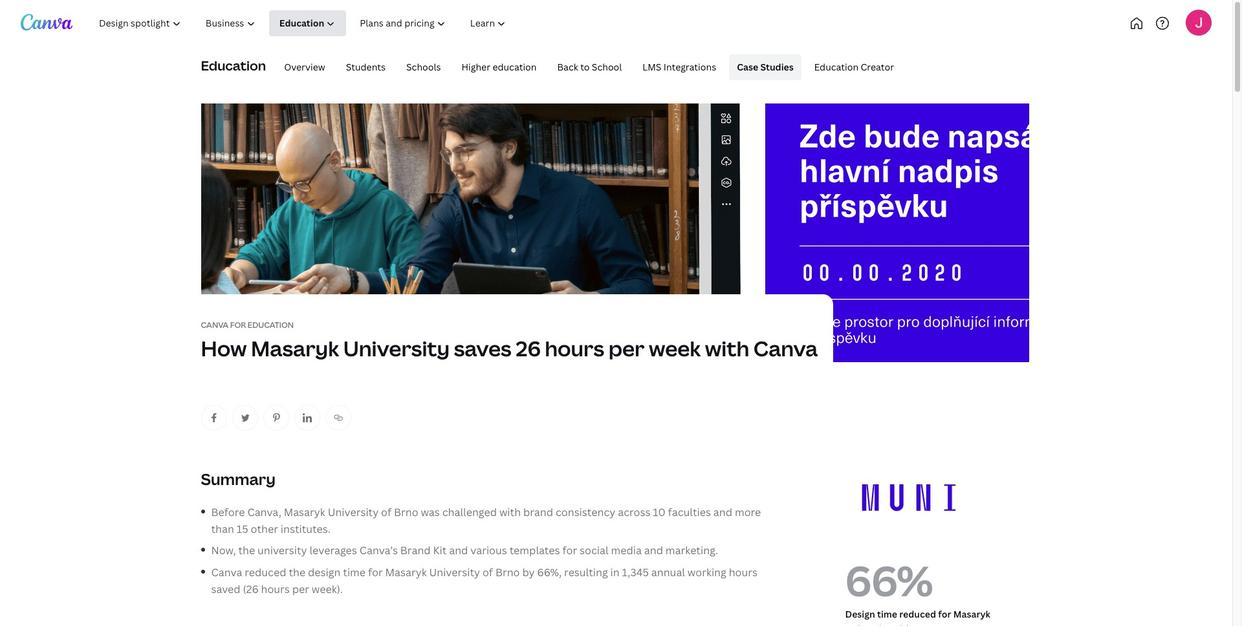 Task type: describe. For each thing, give the bounding box(es) containing it.
masaryk inside 66% design time reduced for masaryk university with canva
[[954, 608, 991, 621]]

masaryk inside canva reduced the design time for masaryk university of brno by 66%, resulting in 1,345 annual working hours saved (26 hours per week).
[[385, 565, 427, 580]]

66%
[[845, 553, 933, 609]]

education
[[493, 61, 537, 73]]

students
[[346, 61, 386, 73]]

education for education creator
[[814, 61, 859, 73]]

for
[[230, 320, 246, 331]]

hours inside canva for education how masaryk university saves 26 hours per week with canva
[[545, 335, 604, 363]]

canva inside 66% design time reduced for masaryk university with canva
[[914, 623, 942, 626]]

overview link
[[276, 54, 333, 80]]

with inside 66% design time reduced for masaryk university with canva
[[893, 623, 912, 626]]

integrations
[[664, 61, 716, 73]]

university inside canva reduced the design time for masaryk university of brno by 66%, resulting in 1,345 annual working hours saved (26 hours per week).
[[429, 565, 480, 580]]

summary
[[201, 468, 276, 490]]

various
[[471, 544, 507, 558]]

before canva, masaryk university of brno was challenged with brand consistency across 10 faculties and more than 15 other institutes.
[[211, 505, 761, 536]]

1 vertical spatial hours
[[729, 565, 758, 580]]

saved
[[211, 582, 240, 596]]

more
[[735, 505, 761, 520]]

for inside canva reduced the design time for masaryk university of brno by 66%, resulting in 1,345 annual working hours saved (26 hours per week).
[[368, 565, 383, 580]]

case studies
[[737, 61, 794, 73]]

by
[[522, 565, 535, 580]]

case studies link
[[729, 54, 801, 80]]

per inside canva for education how masaryk university saves 26 hours per week with canva
[[609, 335, 645, 363]]

university
[[258, 544, 307, 558]]

now, the university leverages canva's brand kit and various templates for social media and marketing.
[[211, 544, 718, 558]]

how
[[201, 335, 247, 363]]

faculties
[[668, 505, 711, 520]]

higher education
[[462, 61, 537, 73]]

66% design time reduced for masaryk university with canva
[[845, 553, 991, 626]]

university inside before canva, masaryk university of brno was challenged with brand consistency across 10 faculties and more than 15 other institutes.
[[328, 505, 379, 520]]

kit
[[433, 544, 447, 558]]

resulting
[[564, 565, 608, 580]]

week).
[[312, 582, 343, 596]]

across
[[618, 505, 651, 520]]

time inside 66% design time reduced for masaryk university with canva
[[877, 608, 897, 621]]

university inside 66% design time reduced for masaryk university with canva
[[845, 623, 891, 626]]

design
[[845, 608, 875, 621]]

to
[[580, 61, 590, 73]]

reduced inside canva reduced the design time for masaryk university of brno by 66%, resulting in 1,345 annual working hours saved (26 hours per week).
[[245, 565, 286, 580]]

working
[[688, 565, 727, 580]]

(26
[[243, 582, 259, 596]]

canva
[[201, 320, 229, 331]]

brno inside canva reduced the design time for masaryk university of brno by 66%, resulting in 1,345 annual working hours saved (26 hours per week).
[[496, 565, 520, 580]]

other
[[251, 522, 278, 536]]

school
[[592, 61, 622, 73]]

higher
[[462, 61, 491, 73]]

in
[[611, 565, 620, 580]]

masaryk inside canva for education how masaryk university saves 26 hours per week with canva
[[251, 335, 339, 363]]

26
[[516, 335, 541, 363]]

0 horizontal spatial hours
[[261, 582, 290, 596]]

with inside before canva, masaryk university of brno was challenged with brand consistency across 10 faculties and more than 15 other institutes.
[[499, 505, 521, 520]]

canva,
[[247, 505, 281, 520]]

creator
[[861, 61, 894, 73]]

annual
[[651, 565, 685, 580]]

lms
[[643, 61, 662, 73]]

leverages
[[310, 544, 357, 558]]

1,345
[[622, 565, 649, 580]]

per inside canva reduced the design time for masaryk university of brno by 66%, resulting in 1,345 annual working hours saved (26 hours per week).
[[292, 582, 309, 596]]

lms integrations link
[[635, 54, 724, 80]]

schools
[[406, 61, 441, 73]]

design
[[308, 565, 341, 580]]



Task type: vqa. For each thing, say whether or not it's contained in the screenshot.
with within CANVA FOR EDUCATION How Masaryk University saves 26 hours per week with Canva
yes



Task type: locate. For each thing, give the bounding box(es) containing it.
2 vertical spatial with
[[893, 623, 912, 626]]

education creator
[[814, 61, 894, 73]]

0 vertical spatial canva
[[754, 335, 818, 363]]

and left more
[[714, 505, 732, 520]]

media
[[611, 544, 642, 558]]

menu bar containing overview
[[271, 54, 902, 80]]

2 vertical spatial hours
[[261, 582, 290, 596]]

back to school link
[[550, 54, 630, 80]]

and up annual
[[644, 544, 663, 558]]

per left week
[[609, 335, 645, 363]]

canva reduced the design time for masaryk university of brno by 66%, resulting in 1,345 annual working hours saved (26 hours per week).
[[211, 565, 758, 596]]

now,
[[211, 544, 236, 558]]

lms integrations
[[643, 61, 716, 73]]

0 horizontal spatial reduced
[[245, 565, 286, 580]]

week
[[649, 335, 701, 363]]

the
[[238, 544, 255, 558], [289, 565, 306, 580]]

of up canva's
[[381, 505, 392, 520]]

1 horizontal spatial per
[[609, 335, 645, 363]]

with down 66%
[[893, 623, 912, 626]]

0 horizontal spatial brno
[[394, 505, 418, 520]]

0 vertical spatial of
[[381, 505, 392, 520]]

1 horizontal spatial of
[[483, 565, 493, 580]]

was
[[421, 505, 440, 520]]

0 horizontal spatial the
[[238, 544, 255, 558]]

0 vertical spatial the
[[238, 544, 255, 558]]

with left the brand
[[499, 505, 521, 520]]

time inside canva reduced the design time for masaryk university of brno by 66%, resulting in 1,345 annual working hours saved (26 hours per week).
[[343, 565, 366, 580]]

with
[[705, 335, 749, 363], [499, 505, 521, 520], [893, 623, 912, 626]]

0 vertical spatial for
[[563, 544, 577, 558]]

1 horizontal spatial education
[[814, 61, 859, 73]]

the down university
[[289, 565, 306, 580]]

higher education link
[[454, 54, 544, 80]]

reduced
[[245, 565, 286, 580], [900, 608, 936, 621]]

and inside before canva, masaryk university of brno was challenged with brand consistency across 10 faculties and more than 15 other institutes.
[[714, 505, 732, 520]]

hours right (26
[[261, 582, 290, 596]]

social
[[580, 544, 609, 558]]

education
[[248, 320, 294, 331]]

0 horizontal spatial canva
[[211, 565, 242, 580]]

15
[[237, 522, 248, 536]]

2 horizontal spatial and
[[714, 505, 732, 520]]

canva's
[[360, 544, 398, 558]]

of down various
[[483, 565, 493, 580]]

brno left by
[[496, 565, 520, 580]]

consistency
[[556, 505, 616, 520]]

1 horizontal spatial with
[[705, 335, 749, 363]]

with right week
[[705, 335, 749, 363]]

per
[[609, 335, 645, 363], [292, 582, 309, 596]]

brno left the was
[[394, 505, 418, 520]]

1 horizontal spatial for
[[563, 544, 577, 558]]

marketing.
[[666, 544, 718, 558]]

1 horizontal spatial and
[[644, 544, 663, 558]]

brand
[[523, 505, 553, 520]]

per left week).
[[292, 582, 309, 596]]

0 horizontal spatial per
[[292, 582, 309, 596]]

hours
[[545, 335, 604, 363], [729, 565, 758, 580], [261, 582, 290, 596]]

canva inside canva for education how masaryk university saves 26 hours per week with canva
[[754, 335, 818, 363]]

the inside canva reduced the design time for masaryk university of brno by 66%, resulting in 1,345 annual working hours saved (26 hours per week).
[[289, 565, 306, 580]]

2 horizontal spatial hours
[[729, 565, 758, 580]]

0 vertical spatial brno
[[394, 505, 418, 520]]

institutes.
[[281, 522, 330, 536]]

1 horizontal spatial reduced
[[900, 608, 936, 621]]

2 horizontal spatial canva
[[914, 623, 942, 626]]

1 vertical spatial brno
[[496, 565, 520, 580]]

masaryk
[[251, 335, 339, 363], [284, 505, 325, 520], [385, 565, 427, 580], [954, 608, 991, 621]]

0 vertical spatial time
[[343, 565, 366, 580]]

menu bar
[[271, 54, 902, 80]]

1 horizontal spatial canva
[[754, 335, 818, 363]]

0 vertical spatial hours
[[545, 335, 604, 363]]

canva
[[754, 335, 818, 363], [211, 565, 242, 580], [914, 623, 942, 626]]

brno inside before canva, masaryk university of brno was challenged with brand consistency across 10 faculties and more than 15 other institutes.
[[394, 505, 418, 520]]

66%,
[[537, 565, 562, 580]]

1 horizontal spatial brno
[[496, 565, 520, 580]]

hours right working
[[729, 565, 758, 580]]

1 vertical spatial time
[[877, 608, 897, 621]]

and right kit
[[449, 544, 468, 558]]

0 horizontal spatial for
[[368, 565, 383, 580]]

saves
[[454, 335, 512, 363]]

0 vertical spatial reduced
[[245, 565, 286, 580]]

2 horizontal spatial with
[[893, 623, 912, 626]]

university
[[343, 335, 450, 363], [328, 505, 379, 520], [429, 565, 480, 580], [845, 623, 891, 626]]

2 horizontal spatial for
[[938, 608, 951, 621]]

before
[[211, 505, 245, 520]]

2 vertical spatial canva
[[914, 623, 942, 626]]

templates
[[510, 544, 560, 558]]

of
[[381, 505, 392, 520], [483, 565, 493, 580]]

studies
[[761, 61, 794, 73]]

the down 15
[[238, 544, 255, 558]]

back to school
[[557, 61, 622, 73]]

education
[[201, 57, 266, 74], [814, 61, 859, 73]]

0 horizontal spatial and
[[449, 544, 468, 558]]

reduced up (26
[[245, 565, 286, 580]]

students link
[[338, 54, 393, 80]]

top level navigation element
[[88, 10, 561, 36]]

1 vertical spatial with
[[499, 505, 521, 520]]

0 horizontal spatial with
[[499, 505, 521, 520]]

case
[[737, 61, 758, 73]]

1 vertical spatial for
[[368, 565, 383, 580]]

0 vertical spatial per
[[609, 335, 645, 363]]

brand
[[400, 544, 431, 558]]

overview
[[284, 61, 325, 73]]

2 vertical spatial for
[[938, 608, 951, 621]]

hours right "26"
[[545, 335, 604, 363]]

of inside before canva, masaryk university of brno was challenged with brand consistency across 10 faculties and more than 15 other institutes.
[[381, 505, 392, 520]]

challenged
[[442, 505, 497, 520]]

1 vertical spatial per
[[292, 582, 309, 596]]

masaryk inside before canva, masaryk university of brno was challenged with brand consistency across 10 faculties and more than 15 other institutes.
[[284, 505, 325, 520]]

university inside canva for education how masaryk university saves 26 hours per week with canva
[[343, 335, 450, 363]]

1 vertical spatial canva
[[211, 565, 242, 580]]

of inside canva reduced the design time for masaryk university of brno by 66%, resulting in 1,345 annual working hours saved (26 hours per week).
[[483, 565, 493, 580]]

brno
[[394, 505, 418, 520], [496, 565, 520, 580]]

1 horizontal spatial hours
[[545, 335, 604, 363]]

reduced inside 66% design time reduced for masaryk university with canva
[[900, 608, 936, 621]]

1 horizontal spatial time
[[877, 608, 897, 621]]

0 horizontal spatial time
[[343, 565, 366, 580]]

schools link
[[399, 54, 449, 80]]

with inside canva for education how masaryk university saves 26 hours per week with canva
[[705, 335, 749, 363]]

and
[[714, 505, 732, 520], [449, 544, 468, 558], [644, 544, 663, 558]]

0 vertical spatial with
[[705, 335, 749, 363]]

canva for education how masaryk university saves 26 hours per week with canva
[[201, 320, 818, 363]]

than
[[211, 522, 234, 536]]

0 horizontal spatial education
[[201, 57, 266, 74]]

time
[[343, 565, 366, 580], [877, 608, 897, 621]]

1 vertical spatial of
[[483, 565, 493, 580]]

reduced right design
[[900, 608, 936, 621]]

canva inside canva reduced the design time for masaryk university of brno by 66%, resulting in 1,345 annual working hours saved (26 hours per week).
[[211, 565, 242, 580]]

1 vertical spatial reduced
[[900, 608, 936, 621]]

0 horizontal spatial of
[[381, 505, 392, 520]]

education for education
[[201, 57, 266, 74]]

education creator link
[[807, 54, 902, 80]]

1 horizontal spatial the
[[289, 565, 306, 580]]

10
[[653, 505, 666, 520]]

1 vertical spatial the
[[289, 565, 306, 580]]

back
[[557, 61, 578, 73]]

education inside menu bar
[[814, 61, 859, 73]]

for inside 66% design time reduced for masaryk university with canva
[[938, 608, 951, 621]]

for
[[563, 544, 577, 558], [368, 565, 383, 580], [938, 608, 951, 621]]



